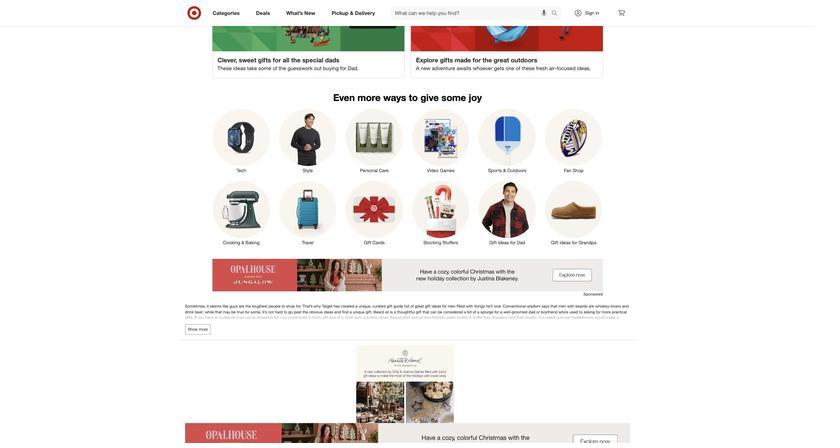 Task type: describe. For each thing, give the bounding box(es) containing it.
1 vertical spatial find
[[185, 332, 192, 337]]

more inside sometimes, it seems like guys are the toughest people to shop for. that's why target has created a unique, curated gift guide full of great gift ideas for men filled with things he'll love. conventional wisdom says that men with beards are whiskey-lovers and drink beer; while that may be true for some, it's not hard to go past the obvious ideas and find a unique gift. beard oil is a thoughtful gift that can be considered a bit of a splurge for a well-groomed dad or boyfriend who's used to asking for more practical gifts. if you have an outdoors man you're shopping for, you could build a manly gift box of a multi-tool, a button-down flannel shirt and an eco-friendly water bottle. a duffel bag, sneakers and high-quality, top-rated over-ear headphones would make a perfect gift for men going to and from the gym. a leather wallet or leather gloves are great small gifts that are iconic and stylish. a leather-wrapped flask with a bottle of his favorite drink (bourbon whiskey is a classic) is a personalized gift that doesn't have to come with a high price. high-tech gadgets like a bluetooth speaker for his man cave or kitchen is a perfect gift idea, so he can blast all his fave tunes while he sips a beer or cooks up something tasty. if you need ideas for stylish guys, you'll be able to find something that fits their style in a snap. t-shirts with old-school graphics on them? check. socks? there are so many funky, funny and classic options to choose from. maybe he's getting tired of having a beard. a dopp kit filled with pre-shave cream and high-end razors will keep him looking cool and clean every day. if you've got a sports fan dad or a boyfriend who loves to host get-togethers, explore all kinds of unexpected things that are guaranteed cool gifts for him. no matter if you're shopping for a last-minute gift for your coworker or a must-have gadget for your son, there's something just right for him right here. it's easy to find the big statement-making gifts and little somethings he'll love to get at a great price.
[[602, 310, 611, 315]]

or up top-
[[537, 310, 540, 315]]

bit
[[467, 310, 472, 315]]

1 vertical spatial boyfriend
[[364, 338, 380, 343]]

get-
[[413, 338, 420, 343]]

a up duffel
[[477, 310, 479, 315]]

is down top-
[[540, 321, 543, 326]]

sips
[[466, 327, 474, 332]]

to left the get
[[526, 344, 530, 348]]

1 vertical spatial price.
[[555, 344, 565, 348]]

of down duffel
[[474, 321, 477, 326]]

& for delivery
[[350, 10, 354, 16]]

personalized
[[568, 321, 591, 326]]

take
[[247, 65, 257, 72]]

1 vertical spatial some
[[442, 92, 466, 103]]

clever,
[[218, 56, 237, 64]]

beards
[[576, 304, 588, 309]]

ideas up friendly
[[432, 304, 441, 309]]

for up 'graphics'
[[308, 327, 313, 332]]

more for show more
[[199, 328, 208, 332]]

2 vertical spatial something
[[323, 344, 342, 348]]

is down over-
[[561, 321, 564, 326]]

that down getting
[[506, 338, 513, 343]]

2 horizontal spatial men
[[559, 304, 566, 309]]

a down bit
[[469, 316, 472, 321]]

sports & outdoors
[[488, 168, 527, 174]]

0 horizontal spatial him
[[238, 338, 244, 343]]

1 horizontal spatial things
[[495, 338, 505, 343]]

and up leather- on the right
[[411, 316, 418, 321]]

baking
[[246, 240, 260, 246]]

great right full
[[415, 304, 424, 309]]

a right gym.
[[268, 321, 271, 326]]

explore
[[439, 338, 452, 343]]

with down water at the bottom right
[[451, 321, 458, 326]]

stocking
[[424, 240, 441, 246]]

day.
[[296, 338, 303, 343]]

and left little
[[473, 344, 479, 348]]

even
[[333, 92, 355, 103]]

1 vertical spatial drink
[[498, 321, 507, 326]]

a left bit
[[464, 310, 466, 315]]

are up asking
[[589, 304, 594, 309]]

of down choose
[[468, 338, 472, 343]]

a up multi- on the bottom of the page
[[350, 310, 352, 315]]

lovers
[[611, 304, 621, 309]]

1 horizontal spatial men
[[448, 304, 456, 309]]

sweet
[[239, 56, 256, 64]]

guesswork
[[288, 65, 313, 72]]

a right at
[[542, 344, 544, 348]]

2 he from the left
[[461, 327, 465, 332]]

fan
[[342, 338, 347, 343]]

dopp
[[563, 332, 572, 337]]

show
[[188, 328, 198, 332]]

kitchen
[[342, 327, 355, 332]]

with up clean
[[276, 332, 283, 337]]

0 vertical spatial you're
[[245, 316, 256, 321]]

gift for gift ideas for grandpa
[[551, 240, 559, 246]]

keep
[[228, 338, 236, 343]]

great right at
[[545, 344, 554, 348]]

the left guesswork
[[279, 65, 286, 72]]

& for baking
[[241, 240, 244, 246]]

1 vertical spatial like
[[265, 327, 271, 332]]

style
[[235, 332, 243, 337]]

1 horizontal spatial his
[[426, 327, 431, 332]]

gift left the box
[[323, 316, 328, 321]]

a down ear
[[565, 321, 567, 326]]

1 vertical spatial perfect
[[363, 327, 376, 332]]

what's new link
[[281, 6, 324, 20]]

are up true
[[239, 304, 244, 309]]

personal
[[360, 168, 378, 174]]

these
[[522, 65, 535, 72]]

for.
[[296, 304, 301, 309]]

to left shop
[[282, 304, 285, 309]]

to down beards on the bottom right of page
[[579, 310, 583, 315]]

2 horizontal spatial have
[[620, 321, 628, 326]]

guide
[[394, 304, 403, 309]]

over-
[[556, 316, 565, 321]]

gifts down tool,
[[353, 321, 361, 326]]

blast
[[411, 327, 420, 332]]

friendly
[[433, 316, 445, 321]]

seems
[[210, 304, 222, 309]]

1 horizontal spatial while
[[451, 327, 460, 332]]

0 vertical spatial if
[[195, 316, 197, 321]]

2 your from the left
[[294, 344, 301, 348]]

gift cards link
[[341, 180, 408, 247]]

clever, sweet gifts for all the special dads these ideas take some of the guesswork out buying for dad.
[[218, 56, 359, 72]]

a left beard.
[[544, 332, 546, 337]]

to up kinds
[[455, 332, 459, 337]]

a left high
[[209, 327, 211, 332]]

pickup & delivery
[[332, 10, 375, 16]]

1 horizontal spatial have
[[265, 344, 273, 348]]

2 horizontal spatial you
[[542, 327, 548, 332]]

to up cream
[[621, 327, 625, 332]]

speaker
[[293, 327, 307, 332]]

0 horizontal spatial you
[[198, 316, 204, 321]]

eco-
[[424, 316, 433, 321]]

2 horizontal spatial if
[[538, 327, 540, 332]]

air-
[[549, 65, 557, 72]]

t-
[[262, 332, 265, 337]]

the inside explore gifts made for the great outdoors a new adventure awaits whoever gets one of these fresh air-focused ideas.
[[483, 56, 492, 64]]

for left him.
[[559, 338, 564, 343]]

and up the last- on the left of the page
[[185, 338, 192, 343]]

0 vertical spatial man
[[237, 316, 244, 321]]

1 vertical spatial shopping
[[606, 338, 622, 343]]

quality,
[[526, 316, 538, 321]]

build
[[299, 316, 307, 321]]

has
[[334, 304, 340, 309]]

is right oil at the bottom of page
[[390, 310, 393, 315]]

high-
[[231, 327, 241, 332]]

to left give
[[409, 92, 418, 103]]

for up would
[[596, 310, 601, 315]]

bottle.
[[457, 316, 468, 321]]

with up used
[[567, 304, 575, 309]]

that right says
[[551, 304, 558, 309]]

0 horizontal spatial his
[[314, 327, 319, 332]]

gift ideas for dad
[[489, 240, 525, 246]]

0 horizontal spatial price.
[[221, 327, 230, 332]]

cards
[[373, 240, 385, 246]]

a right the got
[[326, 338, 328, 343]]

0 horizontal spatial men
[[211, 321, 219, 326]]

that up eco-
[[423, 310, 429, 315]]

0 horizontal spatial he'll
[[486, 304, 493, 309]]

asking
[[584, 310, 595, 315]]

0 horizontal spatial be
[[231, 310, 236, 315]]

for right sweet
[[273, 56, 281, 64]]

categories link
[[207, 6, 248, 20]]

and down shirts
[[267, 338, 274, 343]]

delivery
[[355, 10, 375, 16]]

ideas inside "clever, sweet gifts for all the special dads these ideas take some of the guesswork out buying for dad."
[[233, 65, 246, 72]]

socks?
[[351, 332, 364, 337]]

1 leather from the left
[[272, 321, 284, 326]]

iconic
[[376, 321, 386, 326]]

that down tool,
[[362, 321, 368, 326]]

2 leather from the left
[[301, 321, 313, 326]]

1 horizontal spatial if
[[304, 338, 306, 343]]

a up "looking"
[[248, 332, 251, 337]]

outdoors inside sometimes, it seems like guys are the toughest people to shop for. that's why target has created a unique, curated gift guide full of great gift ideas for men filled with things he'll love. conventional wisdom says that men with beards are whiskey-lovers and drink beer; while that may be true for some, it's not hard to go past the obvious ideas and find a unique gift. beard oil is a thoughtful gift that can be considered a bit of a splurge for a well-groomed dad or boyfriend who's used to asking for more practical gifts. if you have an outdoors man you're shopping for, you could build a manly gift box of a multi-tool, a button-down flannel shirt and an eco-friendly water bottle. a duffel bag, sneakers and high-quality, top-rated over-ear headphones would make a perfect gift for men going to and from the gym. a leather wallet or leather gloves are great small gifts that are iconic and stylish. a leather-wrapped flask with a bottle of his favorite drink (bourbon whiskey is a classic) is a personalized gift that doesn't have to come with a high price. high-tech gadgets like a bluetooth speaker for his man cave or kitchen is a perfect gift idea, so he can blast all his fave tunes while he sips a beer or cooks up something tasty. if you need ideas for stylish guys, you'll be able to find something that fits their style in a snap. t-shirts with old-school graphics on them? check. socks? there are so many funky, funny and classic options to choose from. maybe he's getting tired of having a beard. a dopp kit filled with pre-shave cream and high-end razors will keep him looking cool and clean every day. if you've got a sports fan dad or a boyfriend who loves to host get-togethers, explore all kinds of unexpected things that are guaranteed cool gifts for him. no matter if you're shopping for a last-minute gift for your coworker or a must-have gadget for your son, there's something just right for him right here. it's easy to find the big statement-making gifts and little somethings he'll love to get at a great price.
[[220, 316, 236, 321]]

to left the "go"
[[284, 310, 287, 315]]

and up togethers, at the bottom right
[[421, 332, 427, 337]]

ideas left grandpa
[[560, 240, 571, 246]]

1 horizontal spatial dad
[[529, 310, 536, 315]]

0 vertical spatial shopping
[[257, 316, 273, 321]]

a down "looking"
[[252, 344, 254, 348]]

just
[[343, 344, 349, 348]]

gift up show more
[[199, 321, 204, 326]]

make
[[606, 316, 616, 321]]

for left dad.
[[340, 65, 346, 72]]

gift down razors
[[209, 344, 214, 348]]

many
[[388, 332, 398, 337]]

of right full
[[411, 304, 414, 309]]

cooking
[[223, 240, 240, 246]]

getting
[[505, 332, 517, 337]]

or right cave
[[338, 327, 341, 332]]

clean
[[275, 338, 284, 343]]

wallet
[[285, 321, 295, 326]]

that up you'll
[[598, 321, 605, 326]]

beard
[[374, 310, 384, 315]]

tired
[[518, 332, 526, 337]]

explore gifts made for the great outdoors a new adventure awaits whoever gets one of these fresh air-focused ideas.
[[416, 56, 591, 72]]

or down socks?
[[356, 338, 359, 343]]

1 vertical spatial him
[[365, 344, 371, 348]]

0 horizontal spatial things
[[474, 304, 485, 309]]

obvious
[[309, 310, 323, 315]]

the up guesswork
[[291, 56, 301, 64]]

practical
[[612, 310, 627, 315]]

with up bit
[[466, 304, 473, 309]]

sometimes,
[[185, 304, 206, 309]]

a up the sneakers at the bottom right of the page
[[500, 310, 502, 315]]

you've
[[307, 338, 318, 343]]

2 horizontal spatial be
[[607, 327, 612, 332]]

flannel
[[390, 316, 402, 321]]

2 horizontal spatial his
[[478, 321, 483, 326]]

could
[[288, 316, 297, 321]]

who
[[381, 338, 389, 343]]

a left multi- on the bottom of the page
[[342, 316, 344, 321]]

bag,
[[484, 316, 491, 321]]

stocking stuffers link
[[408, 180, 474, 247]]

and up (bourbon at the right of page
[[509, 316, 516, 321]]

is up socks?
[[356, 327, 359, 332]]

for right true
[[245, 310, 250, 315]]

0 horizontal spatial perfect
[[185, 321, 198, 326]]

of up guaranteed
[[527, 332, 530, 337]]

to up easy
[[400, 338, 403, 343]]

that down seems
[[215, 310, 222, 315]]

with down guys,
[[588, 332, 595, 337]]

at
[[537, 344, 541, 348]]

gifts inside explore gifts made for the great outdoors a new adventure awaits whoever gets one of these fresh air-focused ideas.
[[440, 56, 453, 64]]

school
[[291, 332, 303, 337]]

gift cards
[[364, 240, 385, 246]]

funny
[[410, 332, 419, 337]]

gift up leather- on the right
[[416, 310, 422, 315]]

1 an from the left
[[215, 316, 219, 321]]

togethers,
[[420, 338, 438, 343]]

1 your from the left
[[221, 344, 229, 348]]

a up socks?
[[360, 327, 362, 332]]

ideas left the dad
[[498, 240, 509, 246]]

the up gadgets
[[252, 321, 258, 326]]

0 vertical spatial like
[[223, 304, 228, 309]]

great inside explore gifts made for the great outdoors a new adventure awaits whoever gets one of these fresh air-focused ideas.
[[494, 56, 509, 64]]

care
[[379, 168, 389, 174]]

a down top-
[[544, 321, 546, 326]]

in inside sometimes, it seems like guys are the toughest people to shop for. that's why target has created a unique, curated gift guide full of great gift ideas for men filled with things he'll love. conventional wisdom says that men with beards are whiskey-lovers and drink beer; while that may be true for some, it's not hard to go past the obvious ideas and find a unique gift. beard oil is a thoughtful gift that can be considered a bit of a splurge for a well-groomed dad or boyfriend who's used to asking for more practical gifts. if you have an outdoors man you're shopping for, you could build a manly gift box of a multi-tool, a button-down flannel shirt and an eco-friendly water bottle. a duffel bag, sneakers and high-quality, top-rated over-ear headphones would make a perfect gift for men going to and from the gym. a leather wallet or leather gloves are great small gifts that are iconic and stylish. a leather-wrapped flask with a bottle of his favorite drink (bourbon whiskey is a classic) is a personalized gift that doesn't have to come with a high price. high-tech gadgets like a bluetooth speaker for his man cave or kitchen is a perfect gift idea, so he can blast all his fave tunes while he sips a beer or cooks up something tasty. if you need ideas for stylish guys, you'll be able to find something that fits their style in a snap. t-shirts with old-school graphics on them? check. socks? there are so many funky, funny and classic options to choose from. maybe he's getting tired of having a beard. a dopp kit filled with pre-shave cream and high-end razors will keep him looking cool and clean every day. if you've got a sports fan dad or a boyfriend who loves to host get-togethers, explore all kinds of unexpected things that are guaranteed cool gifts for him. no matter if you're shopping for a last-minute gift for your coworker or a must-have gadget for your son, there's something just right for him right here. it's easy to find the big statement-making gifts and little somethings he'll love to get at a great price.
[[244, 332, 247, 337]]

will
[[221, 338, 227, 343]]

0 horizontal spatial while
[[205, 310, 214, 315]]

out
[[314, 65, 322, 72]]

What can we help you find? suggestions appear below search field
[[391, 6, 553, 20]]

new
[[304, 10, 315, 16]]

0 horizontal spatial dad
[[348, 338, 355, 343]]

for left grandpa
[[572, 240, 578, 246]]

people
[[269, 304, 281, 309]]

a right tool,
[[363, 316, 365, 321]]

hard
[[275, 310, 283, 315]]

high
[[212, 327, 219, 332]]

1 horizontal spatial high-
[[517, 316, 526, 321]]

a right sips
[[475, 327, 477, 332]]

of right the box
[[337, 316, 341, 321]]

are up who at the bottom of page
[[376, 332, 382, 337]]

ideas up dopp
[[559, 327, 568, 332]]

1 horizontal spatial find
[[342, 310, 349, 315]]

0 horizontal spatial filled
[[457, 304, 465, 309]]

tasty.
[[528, 327, 537, 332]]

gadget
[[275, 344, 287, 348]]

1 horizontal spatial be
[[438, 310, 442, 315]]

used
[[570, 310, 578, 315]]

cooks
[[492, 327, 502, 332]]

games
[[440, 168, 455, 174]]

0 horizontal spatial drink
[[185, 310, 194, 315]]

for down razors
[[216, 344, 220, 348]]

for down socks?
[[359, 344, 364, 348]]

1 cool from the left
[[259, 338, 266, 343]]

1 horizontal spatial he'll
[[510, 344, 517, 348]]



Task type: vqa. For each thing, say whether or not it's contained in the screenshot.
kitchen
yes



Task type: locate. For each thing, give the bounding box(es) containing it.
1 horizontal spatial can
[[431, 310, 437, 315]]

1 horizontal spatial an
[[419, 316, 423, 321]]

1 gift from the left
[[364, 240, 371, 246]]

0 horizontal spatial outdoors
[[220, 316, 236, 321]]

2 horizontal spatial more
[[602, 310, 611, 315]]

0 vertical spatial have
[[205, 316, 213, 321]]

and up idea,
[[387, 321, 394, 326]]

doesn't
[[606, 321, 619, 326]]

1 vertical spatial all
[[421, 327, 425, 332]]

some
[[258, 65, 271, 72], [442, 92, 466, 103]]

0 vertical spatial high-
[[517, 316, 526, 321]]

some right take
[[258, 65, 271, 72]]

0 horizontal spatial have
[[205, 316, 213, 321]]

if right day.
[[304, 338, 306, 343]]

0 horizontal spatial can
[[404, 327, 410, 332]]

0 horizontal spatial all
[[283, 56, 290, 64]]

says
[[542, 304, 550, 309]]

2 horizontal spatial &
[[503, 168, 506, 174]]

cream
[[614, 332, 625, 337]]

are up cave
[[326, 321, 332, 326]]

& for outdoors
[[503, 168, 506, 174]]

0 vertical spatial in
[[596, 10, 599, 16]]

sometimes, it seems like guys are the toughest people to shop for. that's why target has created a unique, curated gift guide full of great gift ideas for men filled with things he'll love. conventional wisdom says that men with beards are whiskey-lovers and drink beer; while that may be true for some, it's not hard to go past the obvious ideas and find a unique gift. beard oil is a thoughtful gift that can be considered a bit of a splurge for a well-groomed dad or boyfriend who's used to asking for more practical gifts. if you have an outdoors man you're shopping for, you could build a manly gift box of a multi-tool, a button-down flannel shirt and an eco-friendly water bottle. a duffel bag, sneakers and high-quality, top-rated over-ear headphones would make a perfect gift for men going to and from the gym. a leather wallet or leather gloves are great small gifts that are iconic and stylish. a leather-wrapped flask with a bottle of his favorite drink (bourbon whiskey is a classic) is a personalized gift that doesn't have to come with a high price. high-tech gadgets like a bluetooth speaker for his man cave or kitchen is a perfect gift idea, so he can blast all his fave tunes while he sips a beer or cooks up something tasty. if you need ideas for stylish guys, you'll be able to find something that fits their style in a snap. t-shirts with old-school graphics on them? check. socks? there are so many funky, funny and classic options to choose from. maybe he's getting tired of having a beard. a dopp kit filled with pre-shave cream and high-end razors will keep him looking cool and clean every day. if you've got a sports fan dad or a boyfriend who loves to host get-togethers, explore all kinds of unexpected things that are guaranteed cool gifts for him. no matter if you're shopping for a last-minute gift for your coworker or a must-have gadget for your son, there's something just right for him right here. it's easy to find the big statement-making gifts and little somethings he'll love to get at a great price.
[[185, 304, 629, 348]]

wrapped
[[425, 321, 441, 326]]

for down every
[[288, 344, 293, 348]]

need
[[549, 327, 558, 332]]

if right gifts.
[[195, 316, 197, 321]]

is
[[390, 310, 393, 315], [540, 321, 543, 326], [561, 321, 564, 326], [356, 327, 359, 332]]

can up funky,
[[404, 327, 410, 332]]

0 vertical spatial drink
[[185, 310, 194, 315]]

dad
[[517, 240, 525, 246]]

gift up oil at the bottom of page
[[387, 304, 393, 309]]

0 horizontal spatial some
[[258, 65, 271, 72]]

find down created
[[342, 310, 349, 315]]

so up many at the left bottom of the page
[[393, 327, 397, 332]]

0 horizontal spatial find
[[185, 332, 192, 337]]

shop
[[573, 168, 584, 174]]

multi-
[[345, 316, 355, 321]]

top-
[[539, 316, 546, 321]]

1 vertical spatial can
[[404, 327, 410, 332]]

a down practical
[[617, 316, 619, 321]]

for inside explore gifts made for the great outdoors a new adventure awaits whoever gets one of these fresh air-focused ideas.
[[473, 56, 481, 64]]

2 cool from the left
[[542, 338, 549, 343]]

&
[[350, 10, 354, 16], [503, 168, 506, 174], [241, 240, 244, 246]]

gift up guys,
[[592, 321, 597, 326]]

come
[[190, 327, 199, 332]]

may
[[223, 310, 230, 315]]

right left here.
[[372, 344, 380, 348]]

a left 'new'
[[416, 65, 420, 72]]

would
[[595, 316, 605, 321]]

or up speaker
[[296, 321, 300, 326]]

0 vertical spatial find
[[342, 310, 349, 315]]

here.
[[381, 344, 390, 348]]

a inside explore gifts made for the great outdoors a new adventure awaits whoever gets one of these fresh air-focused ideas.
[[416, 65, 420, 72]]

matter
[[579, 338, 591, 343]]

while up options
[[451, 327, 460, 332]]

a up shirts
[[272, 327, 274, 332]]

the
[[291, 56, 301, 64], [483, 56, 492, 64], [279, 65, 286, 72], [246, 304, 251, 309], [303, 310, 308, 315], [252, 321, 258, 326], [418, 344, 424, 348]]

1 horizontal spatial all
[[421, 327, 425, 332]]

gifts down beard.
[[550, 338, 558, 343]]

and up high- in the bottom of the page
[[235, 321, 242, 326]]

cool down t-
[[259, 338, 266, 343]]

an up leather- on the right
[[419, 316, 423, 321]]

more right show
[[199, 328, 208, 332]]

0 horizontal spatial an
[[215, 316, 219, 321]]

deals link
[[251, 6, 278, 20]]

statement-
[[431, 344, 450, 348]]

1 right from the left
[[350, 344, 358, 348]]

man down true
[[237, 316, 244, 321]]

while
[[205, 310, 214, 315], [451, 327, 460, 332]]

0 horizontal spatial your
[[221, 344, 229, 348]]

kinds
[[458, 338, 467, 343]]

boyfriend up rated
[[541, 310, 558, 315]]

cooking & baking link
[[208, 180, 275, 247]]

1 vertical spatial so
[[383, 332, 387, 337]]

a up unique
[[355, 304, 358, 309]]

he up choose
[[461, 327, 465, 332]]

outdoors down may
[[220, 316, 236, 321]]

0 horizontal spatial something
[[193, 332, 211, 337]]

the up the whoever
[[483, 56, 492, 64]]

shop
[[286, 304, 295, 309]]

gym.
[[259, 321, 267, 326]]

thoughtful
[[397, 310, 415, 315]]

a left the last- on the left of the page
[[185, 344, 187, 348]]

the down that's
[[303, 310, 308, 315]]

men
[[448, 304, 456, 309], [559, 304, 566, 309], [211, 321, 219, 326]]

0 horizontal spatial more
[[199, 328, 208, 332]]

1 horizontal spatial so
[[393, 327, 397, 332]]

dad up quality,
[[529, 310, 536, 315]]

0 vertical spatial boyfriend
[[541, 310, 558, 315]]

1 horizontal spatial you're
[[595, 338, 605, 343]]

guys
[[230, 304, 238, 309]]

for up 'considered'
[[442, 304, 447, 309]]

gift ideas for dad link
[[474, 180, 541, 247]]

1 horizontal spatial outdoors
[[511, 56, 538, 64]]

have
[[205, 316, 213, 321], [620, 321, 628, 326], [265, 344, 273, 348]]

1 vertical spatial you're
[[595, 338, 605, 343]]

that's
[[302, 304, 313, 309]]

it's
[[262, 310, 267, 315]]

1 horizontal spatial man
[[320, 327, 328, 332]]

advertisement region
[[212, 260, 603, 292], [356, 346, 454, 428], [0, 427, 815, 444]]

price.
[[221, 327, 230, 332], [555, 344, 565, 348]]

0 vertical spatial some
[[258, 65, 271, 72]]

stuffers
[[443, 240, 458, 246]]

1 horizontal spatial cool
[[542, 338, 549, 343]]

tech link
[[208, 108, 275, 174]]

a down shirt
[[408, 321, 411, 326]]

an
[[215, 316, 219, 321], [419, 316, 423, 321]]

to up high- in the bottom of the page
[[231, 321, 234, 326]]

2 horizontal spatial find
[[410, 344, 417, 348]]

2 gift from the left
[[489, 240, 497, 246]]

right right just
[[350, 344, 358, 348]]

dad.
[[348, 65, 359, 72]]

all inside "clever, sweet gifts for all the special dads these ideas take some of the guesswork out buying for dad."
[[283, 56, 290, 64]]

2 vertical spatial find
[[410, 344, 417, 348]]

0 horizontal spatial if
[[195, 316, 197, 321]]

something down the sports
[[323, 344, 342, 348]]

0 horizontal spatial high-
[[193, 338, 202, 343]]

& right sports
[[503, 168, 506, 174]]

leather down for,
[[272, 321, 284, 326]]

curated
[[372, 304, 386, 309]]

that down high
[[212, 332, 219, 337]]

1 vertical spatial in
[[244, 332, 247, 337]]

for left the dad
[[510, 240, 516, 246]]

high-
[[517, 316, 526, 321], [193, 338, 202, 343]]

or
[[537, 310, 540, 315], [296, 321, 300, 326], [338, 327, 341, 332], [487, 327, 490, 332], [356, 338, 359, 343], [247, 344, 251, 348]]

flask
[[442, 321, 450, 326]]

an down seems
[[215, 316, 219, 321]]

1 vertical spatial filled
[[578, 332, 587, 337]]

dad
[[529, 310, 536, 315], [348, 338, 355, 343]]

of right bit
[[473, 310, 476, 315]]

a down bottle. on the right of the page
[[459, 321, 461, 326]]

0 vertical spatial outdoors
[[511, 56, 538, 64]]

ideas down target
[[324, 310, 333, 315]]

gift for gift cards
[[364, 240, 371, 246]]

1 he from the left
[[399, 327, 403, 332]]

be down guys
[[231, 310, 236, 315]]

1 horizontal spatial him
[[365, 344, 371, 348]]

0 vertical spatial him
[[238, 338, 244, 343]]

2 horizontal spatial something
[[509, 327, 527, 332]]

you're up from
[[245, 316, 256, 321]]

2 vertical spatial if
[[304, 338, 306, 343]]

something up end
[[193, 332, 211, 337]]

gift for gift ideas for dad
[[489, 240, 497, 246]]

2 horizontal spatial all
[[453, 338, 457, 343]]

0 vertical spatial something
[[509, 327, 527, 332]]

splurge
[[481, 310, 494, 315]]

choose
[[460, 332, 473, 337]]

gifts down kinds
[[464, 344, 472, 348]]

1 vertical spatial have
[[620, 321, 628, 326]]

more inside button
[[199, 328, 208, 332]]

0 vertical spatial all
[[283, 56, 290, 64]]

whoever
[[473, 65, 493, 72]]

for down cream
[[623, 338, 628, 343]]

0 horizontal spatial shopping
[[257, 316, 273, 321]]

ideas down sweet
[[233, 65, 246, 72]]

1 vertical spatial outdoors
[[220, 316, 236, 321]]

0 vertical spatial while
[[205, 310, 214, 315]]

his down gloves on the bottom
[[314, 327, 319, 332]]

gloves
[[314, 321, 325, 326]]

him
[[238, 338, 244, 343], [365, 344, 371, 348]]

2 right from the left
[[372, 344, 380, 348]]

find
[[342, 310, 349, 315], [185, 332, 192, 337], [410, 344, 417, 348]]

a down socks?
[[361, 338, 363, 343]]

1 vertical spatial &
[[503, 168, 506, 174]]

on
[[320, 332, 325, 337]]

categories
[[213, 10, 240, 16]]

2 vertical spatial more
[[199, 328, 208, 332]]

men up 'considered'
[[448, 304, 456, 309]]

cool
[[259, 338, 266, 343], [542, 338, 549, 343]]

1 horizontal spatial your
[[294, 344, 301, 348]]

0 horizontal spatial &
[[241, 240, 244, 246]]

gift
[[364, 240, 371, 246], [489, 240, 497, 246], [551, 240, 559, 246]]

gift
[[387, 304, 393, 309], [425, 304, 431, 309], [416, 310, 422, 315], [323, 316, 328, 321], [199, 321, 204, 326], [592, 321, 597, 326], [377, 327, 383, 332], [209, 344, 214, 348]]

down
[[379, 316, 389, 321]]

for down love.
[[495, 310, 499, 315]]

0 vertical spatial price.
[[221, 327, 230, 332]]

must-
[[255, 344, 265, 348]]

host
[[404, 338, 412, 343]]

so
[[393, 327, 397, 332], [383, 332, 387, 337]]

of inside "clever, sweet gifts for all the special dads these ideas take some of the guesswork out buying for dad."
[[273, 65, 277, 72]]

1 vertical spatial things
[[495, 338, 505, 343]]

or down "looking"
[[247, 344, 251, 348]]

1 vertical spatial he'll
[[510, 344, 517, 348]]

oil
[[385, 310, 389, 315]]

gifts inside "clever, sweet gifts for all the special dads these ideas take some of the guesswork out buying for dad."
[[258, 56, 271, 64]]

1 horizontal spatial filled
[[578, 332, 587, 337]]

0 horizontal spatial you're
[[245, 316, 256, 321]]

0 vertical spatial &
[[350, 10, 354, 16]]

he'll up "splurge"
[[486, 304, 493, 309]]

perfect up there
[[363, 327, 376, 332]]

for up kit
[[569, 327, 574, 332]]

outdoors inside explore gifts made for the great outdoors a new adventure awaits whoever gets one of these fresh air-focused ideas.
[[511, 56, 538, 64]]

considered
[[444, 310, 463, 315]]

tool,
[[355, 316, 362, 321]]

his up "beer"
[[478, 321, 483, 326]]

him down there
[[365, 344, 371, 348]]

all down leather- on the right
[[421, 327, 425, 332]]

minute
[[196, 344, 208, 348]]

2 vertical spatial all
[[453, 338, 457, 343]]

0 horizontal spatial man
[[237, 316, 244, 321]]

tunes
[[440, 327, 450, 332]]

1 horizontal spatial right
[[372, 344, 380, 348]]

0 vertical spatial can
[[431, 310, 437, 315]]

stylish.
[[395, 321, 407, 326]]

buying
[[323, 65, 339, 72]]

great down the box
[[333, 321, 342, 326]]

drink
[[185, 310, 194, 315], [498, 321, 507, 326]]

3 gift from the left
[[551, 240, 559, 246]]

man up on
[[320, 327, 328, 332]]

duffel
[[473, 316, 483, 321]]

their
[[226, 332, 234, 337]]

& left baking
[[241, 240, 244, 246]]

1 vertical spatial high-
[[193, 338, 202, 343]]

1 horizontal spatial in
[[596, 10, 599, 16]]

more right even
[[358, 92, 381, 103]]

cave
[[329, 327, 337, 332]]

ideas.
[[577, 65, 591, 72]]

men up high
[[211, 321, 219, 326]]

of inside explore gifts made for the great outdoors a new adventure awaits whoever gets one of these fresh air-focused ideas.
[[516, 65, 521, 72]]

so up who at the bottom of page
[[383, 332, 387, 337]]

the up some,
[[246, 304, 251, 309]]

1 horizontal spatial gift
[[489, 240, 497, 246]]

you're down pre-
[[595, 338, 605, 343]]

all up 'making'
[[453, 338, 457, 343]]

fan shop
[[564, 168, 584, 174]]

funky,
[[399, 332, 409, 337]]

boyfriend
[[541, 310, 558, 315], [364, 338, 380, 343]]

gift down iconic at bottom left
[[377, 327, 383, 332]]

shopping
[[257, 316, 273, 321], [606, 338, 622, 343]]

razors
[[209, 338, 220, 343]]

you're
[[245, 316, 256, 321], [595, 338, 605, 343]]

0 horizontal spatial so
[[383, 332, 387, 337]]

2 vertical spatial &
[[241, 240, 244, 246]]

boyfriend down there
[[364, 338, 380, 343]]

dad right fan
[[348, 338, 355, 343]]

options
[[441, 332, 454, 337]]

whiskey
[[525, 321, 539, 326]]

1 horizontal spatial you
[[280, 316, 287, 321]]

something down (bourbon at the right of page
[[509, 327, 527, 332]]

for up show more
[[205, 321, 210, 326]]

1 vertical spatial while
[[451, 327, 460, 332]]

1 horizontal spatial boyfriend
[[541, 310, 558, 315]]

style link
[[275, 108, 341, 174]]

shopping down it's in the left of the page
[[257, 316, 273, 321]]

sports & outdoors link
[[474, 108, 541, 174]]

for up the whoever
[[473, 56, 481, 64]]

cool down beard.
[[542, 338, 549, 343]]

outdoors up these
[[511, 56, 538, 64]]

1 horizontal spatial &
[[350, 10, 354, 16]]

some inside "clever, sweet gifts for all the special dads these ideas take some of the guesswork out buying for dad."
[[258, 65, 271, 72]]

gift up eco-
[[425, 304, 431, 309]]

0 horizontal spatial cool
[[259, 338, 266, 343]]

1 vertical spatial man
[[320, 327, 328, 332]]

1 vertical spatial more
[[602, 310, 611, 315]]

more for even more ways to give some joy
[[358, 92, 381, 103]]

0 vertical spatial more
[[358, 92, 381, 103]]

0 vertical spatial he'll
[[486, 304, 493, 309]]

some left "joy"
[[442, 92, 466, 103]]

have up the able
[[620, 321, 628, 326]]

0 horizontal spatial in
[[244, 332, 247, 337]]

small
[[343, 321, 352, 326]]

1 horizontal spatial like
[[265, 327, 271, 332]]

tech
[[237, 168, 246, 174]]

be
[[231, 310, 236, 315], [438, 310, 442, 315], [607, 327, 612, 332]]

2 an from the left
[[419, 316, 423, 321]]



